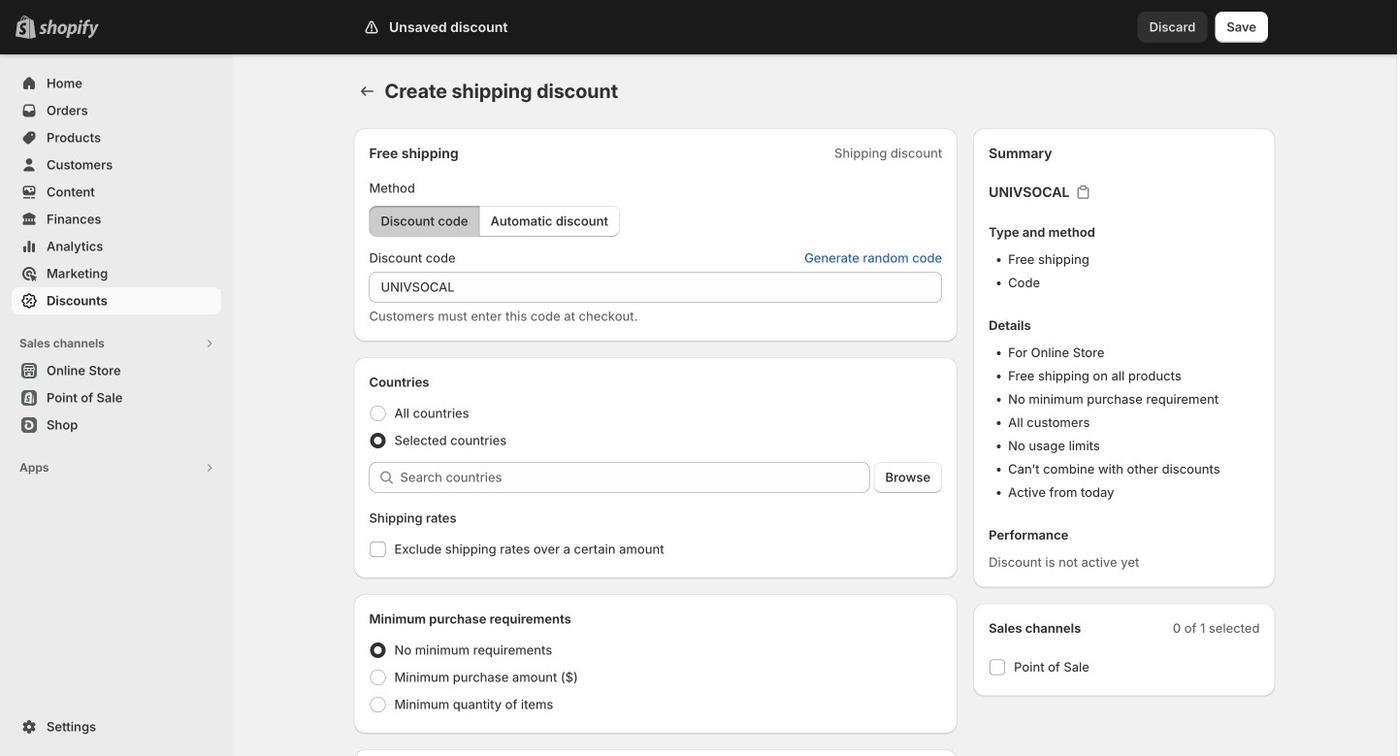 Task type: describe. For each thing, give the bounding box(es) containing it.
shopify image
[[39, 19, 99, 39]]

Search countries text field
[[400, 462, 870, 493]]



Task type: vqa. For each thing, say whether or not it's contained in the screenshot.
Shopify image
yes



Task type: locate. For each thing, give the bounding box(es) containing it.
None text field
[[369, 272, 943, 303]]



